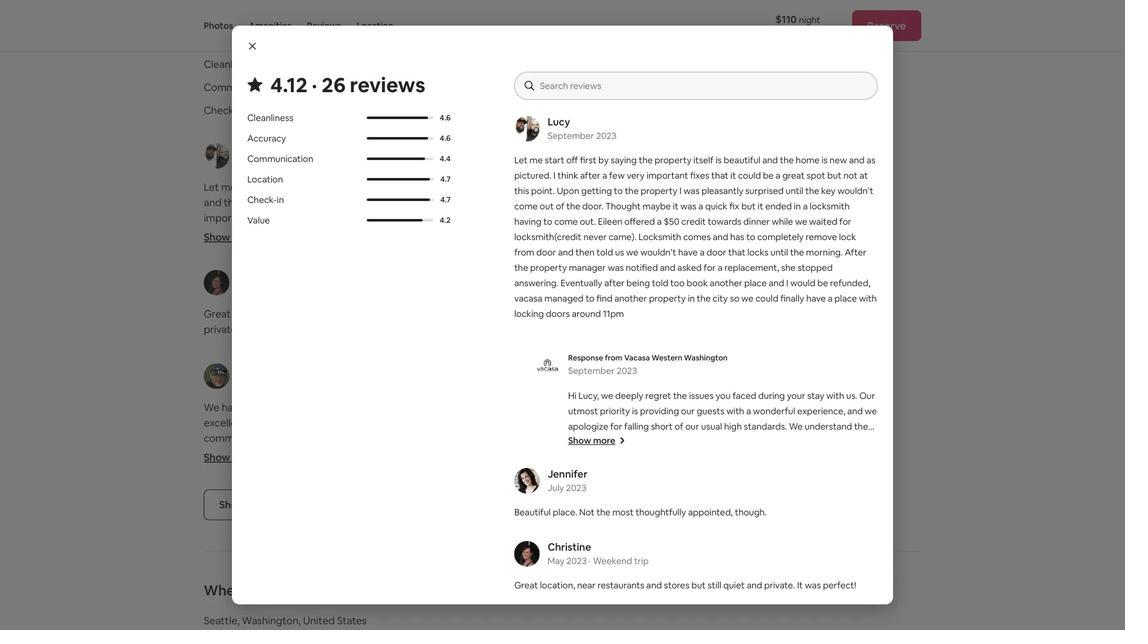 Task type: vqa. For each thing, say whether or not it's contained in the screenshot.


Task type: describe. For each thing, give the bounding box(es) containing it.
1 horizontal spatial we
[[632, 452, 646, 463]]

oven;
[[264, 463, 289, 476]]

you up guests
[[716, 390, 731, 402]]

1 vertical spatial dinner
[[370, 273, 400, 286]]

show more button for point.
[[204, 231, 268, 244]]

july 2023
[[601, 157, 640, 169]]

eileen inside 4.12 · 26 reviews dialog
[[598, 216, 623, 228]]

0 vertical spatial check-in
[[204, 104, 246, 117]]

1 vertical spatial new
[[281, 196, 301, 209]]

kate
[[601, 363, 624, 376]]

1 vertical spatial me
[[221, 181, 236, 194]]

dated
[[372, 401, 400, 414]]

1 vertical spatial saying
[[314, 181, 344, 194]]

0 horizontal spatial beautiful
[[443, 181, 485, 194]]

1 vertical spatial towards
[[329, 273, 368, 286]]

value
[[247, 215, 270, 226]]

book inside we have to say it is a nice, clean, up-dated place, wifi is excellent and it is dog friendly. however, we have the following comments on this place. as it is advertised with a kitchen, but there is no stove to cook. only have a counter top multi- purpose use oven; shower stall needs a ledge to hold soap and shampoo; a cleaning mop is needed as water splashing out from shower stall; there has a keurig machine but no coffee pod provided; parking is an issue since couple of restaurants and pubs around. heating system is mounted outside the wall that makes a constant rumbling noise, we could not have a good night sleep. with the noise is a major drawback for us, we would book this place again even it is a very nice & clean place.
[[251, 570, 275, 583]]

come inside bathroom floods a lot. i tried moving the mat away from the drain. that did nothing. you had to squeegee the floor before you could dry yourself off. no place to hang towels either. the cool looking bed frame has pointy corners (two bruises). there were no instructions in the unit if you had any questions about anything. like a fire ext? the parking for this unit is supposed to be on the street and was not always available because  the location is very busy. many restaurants in the area meant lots of cars. to get to the unit you have to come from the north to turn right onto the street or go through the zeek's pizza parking lot. and the heater?! rumbles and shakes the unit every 4 minutes. it was quite cold in the unit so you had to turn up the heater. the comforter looked old and yellow.
[[645, 540, 672, 553]]

cleanliness inside 4.12 · 26 reviews dialog
[[247, 112, 293, 124]]

christine
[[548, 541, 591, 554]]

show more button for no
[[204, 451, 268, 464]]

11pm inside list
[[356, 396, 380, 409]]

0 horizontal spatial locksmith
[[346, 288, 395, 301]]

has inside bathroom floods a lot. i tried moving the mat away from the drain. that did nothing. you had to squeegee the floor before you could dry yourself off. no place to hang towels either. the cool looking bed frame has pointy corners (two bruises). there were no instructions in the unit if you had any questions about anything. like a fire ext? the parking for this unit is supposed to be on the street and was not always available because  the location is very busy. many restaurants in the area meant lots of cars. to get to the unit you have to come from the north to turn right onto the street or go through the zeek's pizza parking lot. and the heater?! rumbles and shakes the unit every 4 minutes. it was quite cold in the unit so you had to turn up the heater. the comforter looked old and yellow.
[[699, 447, 715, 460]]

say
[[259, 401, 274, 414]]

0 vertical spatial cleanliness
[[204, 58, 256, 71]]

2 vertical spatial we're
[[607, 513, 630, 525]]

drawback
[[404, 555, 451, 568]]

appointed, inside 4.12 · 26 reviews dialog
[[688, 507, 733, 518]]

shampoo;
[[204, 478, 250, 491]]

it inside great location, near restaurants and stores but still quiet and private. it was perfect!
[[241, 323, 248, 336]]

pleasantly inside 4.12 · 26 reviews dialog
[[702, 185, 744, 197]]

coffee
[[451, 493, 482, 507]]

noise,
[[355, 540, 382, 553]]

0 vertical spatial beautiful place. not the most thoughtfully appointed, though.
[[568, 181, 857, 194]]

a
[[649, 401, 656, 414]]

show inside show more button
[[568, 435, 591, 447]]

we have to say it is a nice, clean, up-dated place, wifi is excellent and it is dog friendly. however, we have the following comments on this place. as it is advertised with a kitchen, but there is no stove to cook. only have a counter top multi- purpose use oven; shower stall needs a ledge to hold soap and shampoo; a cleaning mop is needed as water splashing out from shower stall; there has a keurig machine but no coffee pod provided; parking is an issue since couple of restaurants and pubs around. heating system is mounted outside the wall that makes a constant rumbling noise, we could not have a good night sleep. with the noise is a major drawback for us, we would book this place again even it is a very nice & clean place.
[[204, 401, 496, 599]]

quick inside 4.12 · 26 reviews dialog
[[705, 201, 728, 212]]

needs
[[350, 463, 379, 476]]

itself inside 4.12 · 26 reviews dialog
[[694, 154, 714, 166]]

0 vertical spatial new
[[830, 154, 847, 166]]

advertised
[[353, 432, 403, 445]]

place. inside 4.12 · 26 reviews dialog
[[553, 507, 577, 518]]

4.6 for accuracy
[[440, 133, 451, 143]]

upon inside 4.12 · 26 reviews dialog
[[557, 185, 580, 197]]

show all 26 reviews
[[219, 499, 312, 512]]

1 vertical spatial september
[[237, 157, 284, 169]]

0 vertical spatial though.
[[820, 181, 857, 194]]

our
[[860, 390, 875, 402]]

1 vertical spatial great
[[359, 211, 385, 225]]

2 vertical spatial parking
[[747, 555, 782, 568]]

check-in inside 4.12 · 26 reviews dialog
[[247, 194, 284, 206]]

your up these
[[681, 513, 699, 525]]

4.7 for check-in
[[440, 195, 451, 205]]

first inside 4.12 · 26 reviews dialog
[[580, 154, 597, 166]]

let inside 4.12 · 26 reviews dialog
[[514, 154, 528, 166]]

0 horizontal spatial then
[[389, 304, 411, 317]]

for inside we have to say it is a nice, clean, up-dated place, wifi is excellent and it is dog friendly. however, we have the following comments on this place. as it is advertised with a kitchen, but there is no stove to cook. only have a counter top multi- purpose use oven; shower stall needs a ledge to hold soap and shampoo; a cleaning mop is needed as water splashing out from shower stall; there has a keurig machine but no coffee pod provided; parking is an issue since couple of restaurants and pubs around. heating system is mounted outside the wall that makes a constant rumbling noise, we could not have a good night sleep. with the noise is a major drawback for us, we would book this place again even it is a very nice & clean place.
[[453, 555, 466, 568]]

2 horizontal spatial location
[[568, 81, 609, 94]]

splashing
[[416, 478, 460, 491]]

heating
[[287, 524, 325, 537]]

show more inside button
[[568, 435, 616, 447]]

as
[[321, 432, 333, 445]]

you'll
[[251, 582, 286, 600]]

0 horizontal spatial pleasantly
[[399, 227, 446, 240]]

think inside 4.12 · 26 reviews dialog
[[558, 170, 578, 181]]

henry image
[[204, 364, 229, 389]]

impacted
[[789, 483, 829, 494]]

a inside bathroom floods a lot. i tried moving the mat away from the drain. that did nothing. you had to squeegee the floor before you could dry yourself off. no place to hang towels either. the cool looking bed frame has pointy corners (two bruises). there were no instructions in the unit if you had any questions about anything. like a fire ext? the parking for this unit is supposed to be on the street and was not always available because  the location is very busy. many restaurants in the area meant lots of cars. to get to the unit you have to come from the north to turn right onto the street or go through the zeek's pizza parking lot. and the heater?! rumbles and shakes the unit every 4 minutes. it was quite cold in the unit so you had to turn up the heater. the comforter looked old and yellow.
[[665, 478, 671, 491]]

1 horizontal spatial book
[[462, 350, 486, 363]]

0 vertical spatial 4.12
[[219, 20, 244, 38]]

0 vertical spatial 4.12 · 26 reviews
[[219, 20, 324, 38]]

stores inside 4.12 · 26 reviews dialog
[[664, 580, 690, 592]]

you up the or
[[588, 540, 605, 553]]

0 horizontal spatial no
[[241, 447, 253, 460]]

onto
[[804, 540, 827, 553]]

remove inside 4.12 · 26 reviews dialog
[[806, 231, 837, 243]]

very inside bathroom floods a lot. i tried moving the mat away from the drain. that did nothing. you had to squeegee the floor before you could dry yourself off. no place to hang towels either. the cool looking bed frame has pointy corners (two bruises). there were no instructions in the unit if you had any questions about anything. like a fire ext? the parking for this unit is supposed to be on the street and was not always available because  the location is very busy. many restaurants in the area meant lots of cars. to get to the unit you have to come from the north to turn right onto the street or go through the zeek's pizza parking lot. and the heater?! rumbles and shakes the unit every 4 minutes. it was quite cold in the unit so you had to turn up the heater. the comforter looked old and yellow.
[[793, 509, 813, 522]]

if
[[744, 463, 750, 476]]

let me start off first by saying the property itself is beautiful and the home is new and as pictured. i think after a few very important fixes that it could be a great spot but not at this point. upon getting to the property i was pleasantly surprised until the key wouldn't come out of the door. thought maybe it was a quick fix but it ended in a locksmith having to come out. eileen offered a $50 credit towards dinner while we waited for locksmith(credit never came). locksmith comes and has to completely remove lock from door and then told us we wouldn't have a door that locks until the morning. after the property manager was notified and asked for a replacement, she stopped answering. eventually after being told too book another place and i would be refunded, vacasa managed to find another property in the city so we could finally have a place with locking doors around 11pm inside 4.12 · 26 reviews dialog
[[514, 154, 877, 320]]

william
[[601, 269, 637, 282]]

jennifer image
[[514, 469, 540, 494]]

locks inside list
[[326, 319, 350, 332]]

always
[[607, 509, 638, 522]]

0 horizontal spatial fix
[[260, 258, 271, 271]]

understand
[[805, 421, 852, 433]]

1 vertical spatial being
[[393, 350, 420, 363]]

regret
[[646, 390, 671, 402]]

refunded, inside 4.12 · 26 reviews dialog
[[830, 278, 871, 289]]

0 horizontal spatial lucy
[[237, 142, 260, 155]]

1 horizontal spatial stay
[[807, 390, 825, 402]]

1 vertical spatial never
[[283, 288, 309, 301]]

kate image
[[568, 364, 593, 389]]

(two
[[788, 447, 809, 460]]

0 horizontal spatial itself
[[409, 181, 432, 194]]

relocate
[[590, 529, 624, 540]]

0 vertical spatial cooperation
[[770, 452, 821, 463]]

1 vertical spatial key
[[244, 242, 261, 255]]

0 horizontal spatial point.
[[204, 227, 231, 240]]

show inside show all 26 reviews button
[[219, 499, 246, 512]]

i inside bathroom floods a lot. i tried moving the mat away from the drain. that did nothing. you had to squeegee the floor before you could dry yourself off. no place to hang towels either. the cool looking bed frame has pointy corners (two bruises). there were no instructions in the unit if you had any questions about anything. like a fire ext? the parking for this unit is supposed to be on the street and was not always available because  the location is very busy. many restaurants in the area meant lots of cars. to get to the unit you have to come from the north to turn right onto the street or go through the zeek's pizza parking lot. and the heater?! rumbles and shakes the unit every 4 minutes. it was quite cold in the unit so you had to turn up the heater. the comforter looked old and yellow.
[[681, 401, 683, 414]]

locksmith inside 4.12 · 26 reviews dialog
[[639, 231, 681, 243]]

1 vertical spatial door.
[[384, 242, 408, 255]]

1 horizontal spatial no
[[437, 493, 449, 507]]

but inside great location, near restaurants and stores but still quiet and private. it was perfect!
[[406, 308, 423, 321]]

photos
[[204, 20, 233, 31]]

frustration
[[568, 436, 612, 448]]

key inside 4.12 · 26 reviews dialog
[[821, 185, 836, 197]]

show more button for frustration
[[568, 435, 626, 447]]

1 vertical spatial cooperation
[[781, 513, 832, 525]]

may inside william may 2023
[[601, 284, 618, 296]]

0 horizontal spatial stopped
[[223, 350, 263, 363]]

0 horizontal spatial so
[[356, 381, 367, 394]]

amenities button
[[249, 0, 292, 51]]

nice,
[[302, 401, 324, 414]]

not inside 4.12 · 26 reviews dialog
[[844, 170, 858, 181]]

0 vertical spatial our
[[681, 406, 695, 417]]

united
[[303, 615, 335, 628]]

1 vertical spatial maybe
[[453, 242, 485, 255]]

pleased
[[681, 498, 714, 510]]

usual
[[701, 421, 722, 433]]

1 vertical spatial managed
[[424, 365, 469, 378]]

restaurants inside 4.12 · 26 reviews dialog
[[598, 580, 645, 592]]

&
[[447, 570, 454, 583]]

stall;
[[266, 493, 287, 507]]

fixes inside 4.12 · 26 reviews dialog
[[690, 170, 710, 181]]

great inside 4.12 · 26 reviews dialog
[[783, 170, 805, 181]]

2 vertical spatial our
[[843, 452, 856, 463]]

up-
[[356, 401, 372, 414]]

been
[[853, 498, 874, 510]]

supposed
[[691, 493, 737, 507]]

experience,
[[797, 406, 846, 417]]

moving
[[711, 401, 746, 414]]

shower
[[292, 463, 327, 476]]

very inside we have to say it is a nice, clean, up-dated place, wifi is excellent and it is dog friendly. however, we have the following comments on this place. as it is advertised with a kitchen, but there is no stove to cook. only have a counter top multi- purpose use oven; shower stall needs a ledge to hold soap and shampoo; a cleaning mop is needed as water splashing out from shower stall; there has a keurig machine but no coffee pod provided; parking is an issue since couple of restaurants and pubs around. heating system is mounted outside the wall that makes a constant rumbling noise, we could not have a good night sleep. with the noise is a major drawback for us, we would book this place again even it is a very nice & clean place.
[[403, 570, 423, 583]]

0 vertical spatial turn
[[758, 540, 778, 553]]

hold
[[430, 463, 451, 476]]

you'll
[[624, 544, 645, 556]]

after inside 4.12 · 26 reviews dialog
[[845, 247, 867, 258]]

has inside we have to say it is a nice, clean, up-dated place, wifi is excellent and it is dog friendly. however, we have the following comments on this place. as it is advertised with a kitchen, but there is no stove to cook. only have a counter top multi- purpose use oven; shower stall needs a ledge to hold soap and shampoo; a cleaning mop is needed as water splashing out from shower stall; there has a keurig machine but no coffee pod provided; parking is an issue since couple of restaurants and pubs around. heating system is mounted outside the wall that makes a constant rumbling noise, we could not have a good night sleep. with the noise is a major drawback for us, we would book this place again even it is a very nice & clean place.
[[317, 493, 333, 507]]

you right if
[[753, 463, 770, 476]]

you right right
[[802, 529, 817, 540]]

while inside 4.12 · 26 reviews dialog
[[772, 216, 793, 228]]

0 horizontal spatial home
[[242, 196, 269, 209]]

1 vertical spatial turn
[[808, 586, 828, 599]]

kitchen,
[[436, 432, 473, 445]]

looking
[[611, 447, 645, 460]]

sorry
[[832, 467, 853, 479]]

1 vertical spatial off
[[263, 181, 277, 194]]

machine
[[376, 493, 416, 507]]

0 horizontal spatial she
[[204, 350, 220, 363]]

reviews inside dialog
[[350, 71, 425, 98]]

guests
[[697, 406, 725, 417]]

private. inside great location, near restaurants and stores but still quiet and private. it was perfect!
[[204, 323, 239, 336]]

0 horizontal spatial lucy september 2023
[[237, 142, 306, 169]]

lucy september 2023 inside 4.12 · 26 reviews dialog
[[548, 115, 617, 142]]

1 vertical spatial getting
[[261, 227, 296, 240]]

is inside hi lucy, we deeply regret the issues you faced during your stay with us. our utmost priority is providing our guests with a wonderful experience, and we apologize for falling short of our usual high standards. we understand the frustration this must have caused you, and we sincerely apologize for any inconvenience. we appreciate your patience and cooperation with our onsite team as they worked diligently to resolve the issue. we're sorry that their efforts didn't yield the desired results and that it impacted your vacation experience. we're pleased to inform you that a new lock has been installed. we're grateful for your understanding and cooperation in allowing us to relocate you. despite these setbacks, we hope that you had a good stay and that you'll consider giving us another opportunity to serve you better in the future.
[[632, 406, 638, 417]]

0 horizontal spatial upon
[[233, 227, 259, 240]]

you.
[[626, 529, 643, 540]]

thoughtfully inside 4.12 · 26 reviews dialog
[[636, 507, 686, 518]]

unit up available
[[661, 493, 679, 507]]

quite
[[645, 586, 669, 599]]

completely inside 4.12 · 26 reviews dialog
[[757, 231, 804, 243]]

0 vertical spatial check-
[[204, 104, 238, 117]]

heater.
[[568, 601, 600, 614]]

many
[[568, 524, 593, 537]]

faced
[[733, 390, 757, 402]]

1 horizontal spatial we're
[[655, 498, 679, 510]]

us,
[[469, 555, 482, 568]]

1 horizontal spatial parking
[[588, 493, 624, 507]]

floor
[[798, 417, 820, 430]]

you,
[[707, 436, 724, 448]]

lucy,
[[579, 390, 599, 402]]

by inside 4.12 · 26 reviews dialog
[[599, 154, 609, 166]]

friendly.
[[308, 417, 345, 430]]

vacasa
[[624, 353, 650, 363]]

lock inside hi lucy, we deeply regret the issues you faced during your stay with us. our utmost priority is providing our guests with a wonderful experience, and we apologize for falling short of our usual high standards. we understand the frustration this must have caused you, and we sincerely apologize for any inconvenience. we appreciate your patience and cooperation with our onsite team as they worked diligently to resolve the issue. we're sorry that their efforts didn't yield the desired results and that it impacted your vacation experience. we're pleased to inform you that a new lock has been installed. we're grateful for your understanding and cooperation in allowing us to relocate you. despite these setbacks, we hope that you had a good stay and that you'll consider giving us another opportunity to serve you better in the future.
[[818, 498, 835, 510]]

1 vertical spatial eventually
[[318, 350, 366, 363]]

0 horizontal spatial at
[[447, 211, 457, 225]]

busy.
[[816, 509, 840, 522]]

from inside we have to say it is a nice, clean, up-dated place, wifi is excellent and it is dog friendly. however, we have the following comments on this place. as it is advertised with a kitchen, but there is no stove to cook. only have a counter top multi- purpose use oven; shower stall needs a ledge to hold soap and shampoo; a cleaning mop is needed as water splashing out from shower stall; there has a keurig machine but no coffee pod provided; parking is an issue since couple of restaurants and pubs around. heating system is mounted outside the wall that makes a constant rumbling noise, we could not have a good night sleep. with the noise is a major drawback for us, we would book this place again even it is a very nice & clean place.
[[204, 493, 227, 507]]

off.
[[674, 432, 689, 445]]

show more for let me start off first by saying the property itself is beautiful and the home is new and as pictured. i think after a few very important fixes that it could be a great spot but not at this point. upon getting to the property i was pleasantly surprised until the key wouldn't come out of the door. thought maybe it was a quick fix but it ended in a locksmith having to come out. eileen offered a $50 credit towards dinner while we waited for locksmith(credit never came). locksmith comes and has to completely remove lock from door and then told us we wouldn't have a door that locks until the morning. after the property manager was notified and asked for a replacement, she stopped answering. eventually after being told too book another place and i would be refunded, vacasa managed to find another property in the city so we could finally have a place with locking doors around 11pm
[[204, 231, 258, 244]]

0 horizontal spatial too
[[443, 350, 460, 363]]

0 horizontal spatial ·
[[247, 20, 251, 38]]

1 vertical spatial around
[[320, 396, 354, 409]]

0 horizontal spatial fixes
[[254, 211, 276, 225]]

place. down william may 2023
[[597, 308, 625, 321]]

no
[[691, 432, 704, 445]]

surprised inside 4.12 · 26 reviews dialog
[[746, 185, 784, 197]]

shower
[[229, 493, 263, 507]]

locks inside 4.12 · 26 reviews dialog
[[748, 247, 769, 258]]

hi
[[568, 390, 577, 402]]

0 horizontal spatial ended
[[301, 258, 331, 271]]

wifi
[[433, 401, 449, 414]]

4.12 · 26 reviews dialog
[[232, 26, 893, 631]]

0 horizontal spatial doors
[[291, 396, 318, 409]]

though. inside 4.12 · 26 reviews dialog
[[735, 507, 767, 518]]

0 horizontal spatial came).
[[312, 288, 344, 301]]

unit down many on the bottom
[[568, 540, 586, 553]]

0 horizontal spatial completely
[[204, 304, 257, 317]]

perfect! inside great location, near restaurants and stores but still quiet and private. it was perfect!
[[271, 323, 309, 336]]

washington,
[[242, 615, 301, 628]]

from inside response from vacasa western washington september 2023
[[605, 353, 623, 363]]

stall
[[329, 463, 348, 476]]

0 horizontal spatial let
[[204, 181, 219, 194]]

0 horizontal spatial manager
[[248, 334, 290, 348]]

would inside we have to say it is a nice, clean, up-dated place, wifi is excellent and it is dog friendly. however, we have the following comments on this place. as it is advertised with a kitchen, but there is no stove to cook. only have a counter top multi- purpose use oven; shower stall needs a ledge to hold soap and shampoo; a cleaning mop is needed as water splashing out from shower stall; there has a keurig machine but no coffee pod provided; parking is an issue since couple of restaurants and pubs around. heating system is mounted outside the wall that makes a constant rumbling noise, we could not have a good night sleep. with the noise is a major drawback for us, we would book this place again even it is a very nice & clean place.
[[220, 570, 249, 583]]

so inside 4.12 · 26 reviews dialog
[[730, 293, 740, 304]]

rumbling
[[310, 540, 352, 553]]

had inside hi lucy, we deeply regret the issues you faced during your stay with us. our utmost priority is providing our guests with a wonderful experience, and we apologize for falling short of our usual high standards. we understand the frustration this must have caused you, and we sincerely apologize for any inconvenience. we appreciate your patience and cooperation with our onsite team as they worked diligently to resolve the issue. we're sorry that their efforts didn't yield the desired results and that it impacted your vacation experience. we're pleased to inform you that a new lock has been installed. we're grateful for your understanding and cooperation in allowing us to relocate you. despite these setbacks, we hope that you had a good stay and that you'll consider giving us another opportunity to serve you better in the future.
[[819, 529, 835, 540]]

0 vertical spatial appointed,
[[766, 181, 818, 194]]

1 vertical spatial there
[[289, 493, 315, 507]]

1 vertical spatial out
[[335, 242, 352, 255]]

0 vertical spatial location
[[357, 20, 394, 31]]

system
[[327, 524, 361, 537]]

1 horizontal spatial street
[[799, 493, 828, 507]]

1 vertical spatial locksmith
[[352, 258, 397, 271]]

right
[[780, 540, 802, 553]]

0 horizontal spatial out.
[[474, 258, 493, 271]]

to
[[791, 524, 803, 537]]

september inside response from vacasa western washington september 2023
[[568, 365, 615, 377]]

managed inside 4.12 · 26 reviews dialog
[[545, 293, 584, 304]]

1 vertical spatial our
[[686, 421, 699, 433]]

unit left every
[[763, 570, 782, 583]]

0 vertical spatial communication
[[204, 81, 279, 94]]

setbacks,
[[705, 529, 744, 540]]

finally inside list
[[414, 381, 441, 394]]

of inside hi lucy, we deeply regret the issues you faced during your stay with us. our utmost priority is providing our guests with a wonderful experience, and we apologize for falling short of our usual high standards. we understand the frustration this must have caused you, and we sincerely apologize for any inconvenience. we appreciate your patience and cooperation with our onsite team as they worked diligently to resolve the issue. we're sorry that their efforts didn't yield the desired results and that it impacted your vacation experience. we're pleased to inform you that a new lock has been installed. we're grateful for your understanding and cooperation in allowing us to relocate you. despite these setbacks, we hope that you had a good stay and that you'll consider giving us another opportunity to serve you better in the future.
[[675, 421, 684, 433]]

nice
[[426, 570, 445, 583]]

0 vertical spatial not
[[642, 181, 660, 194]]

off inside 4.12 · 26 reviews dialog
[[567, 154, 578, 166]]

more inside show more button
[[593, 435, 616, 447]]

looked
[[639, 616, 671, 630]]

locksmith(credit inside list
[[204, 288, 281, 301]]

perfect! inside 4.12 · 26 reviews dialog
[[823, 580, 857, 592]]

again
[[324, 570, 350, 583]]

0 horizontal spatial refunded,
[[341, 365, 387, 378]]

offered inside 4.12 · 26 reviews dialog
[[625, 216, 655, 228]]

comes inside 4.12 · 26 reviews dialog
[[683, 231, 711, 243]]

$110
[[776, 12, 797, 26]]

stove
[[255, 447, 281, 460]]

0 horizontal spatial spot
[[387, 211, 408, 225]]

1 vertical spatial apologize
[[796, 436, 836, 448]]

4.7 for location
[[440, 174, 451, 184]]

0 vertical spatial 26
[[254, 20, 270, 38]]

of inside we have to say it is a nice, clean, up-dated place, wifi is excellent and it is dog friendly. however, we have the following comments on this place. as it is advertised with a kitchen, but there is no stove to cook. only have a counter top multi- purpose use oven; shower stall needs a ledge to hold soap and shampoo; a cleaning mop is needed as water splashing out from shower stall; there has a keurig machine but no coffee pod provided; parking is an issue since couple of restaurants and pubs around. heating system is mounted outside the wall that makes a constant rumbling noise, we could not have a good night sleep. with the noise is a major drawback for us, we would book this place again even it is a very nice & clean place.
[[419, 509, 429, 522]]

city inside list
[[337, 381, 354, 394]]

response from vacasa western washington september 2023
[[568, 353, 728, 377]]

0 vertical spatial most
[[680, 181, 704, 194]]

0 horizontal spatial find
[[204, 381, 222, 394]]

0 horizontal spatial answering.
[[265, 350, 316, 363]]

hang
[[747, 432, 771, 445]]

2 horizontal spatial we
[[789, 421, 803, 433]]

restaurants inside great location, near restaurants and stores but still quiet and private. it was perfect!
[[299, 308, 353, 321]]

1 horizontal spatial thoughtfully
[[706, 181, 764, 194]]

of inside bathroom floods a lot. i tried moving the mat away from the drain. that did nothing. you had to squeegee the floor before you could dry yourself off. no place to hang towels either. the cool looking bed frame has pointy corners (two bruises). there were no instructions in the unit if you had any questions about anything. like a fire ext? the parking for this unit is supposed to be on the street and was not always available because  the location is very busy. many restaurants in the area meant lots of cars. to get to the unit you have to come from the north to turn right onto the street or go through the zeek's pizza parking lot. and the heater?! rumbles and shakes the unit every 4 minutes. it was quite cold in the unit so you had to turn up the heater. the comforter looked old and yellow.
[[755, 524, 765, 537]]

deeply
[[615, 390, 644, 402]]

0 horizontal spatial offered
[[234, 273, 269, 286]]

1 vertical spatial first
[[279, 181, 298, 194]]

location inside 4.12 · 26 reviews dialog
[[247, 174, 283, 185]]

tried
[[686, 401, 708, 414]]

use
[[245, 463, 262, 476]]

1 horizontal spatial july
[[601, 157, 618, 169]]

place. up seattle,
[[204, 586, 232, 599]]

ended inside 4.12 · 26 reviews dialog
[[765, 201, 792, 212]]

mat
[[766, 401, 785, 414]]

you down drain.
[[568, 432, 585, 445]]

out inside 4.12 · 26 reviews dialog
[[540, 201, 554, 212]]

every
[[784, 570, 810, 583]]

it inside bathroom floods a lot. i tried moving the mat away from the drain. that did nothing. you had to squeegee the floor before you could dry yourself off. no place to hang towels either. the cool looking bed frame has pointy corners (two bruises). there were no instructions in the unit if you had any questions about anything. like a fire ext? the parking for this unit is supposed to be on the street and was not always available because  the location is very busy. many restaurants in the area meant lots of cars. to get to the unit you have to come from the north to turn right onto the street or go through the zeek's pizza parking lot. and the heater?! rumbles and shakes the unit every 4 minutes. it was quite cold in the unit so you had to turn up the heater. the comforter looked old and yellow.
[[616, 586, 622, 599]]

0 horizontal spatial remove
[[259, 304, 295, 317]]

0 horizontal spatial credit
[[299, 273, 327, 286]]

you down opportunity
[[756, 586, 773, 599]]

provided;
[[225, 509, 270, 522]]

had down every
[[776, 586, 793, 599]]

she inside 4.12 · 26 reviews dialog
[[781, 262, 796, 274]]

falling
[[624, 421, 649, 433]]



Task type: locate. For each thing, give the bounding box(es) containing it.
constant
[[266, 540, 308, 553]]

we're up impacted
[[806, 467, 830, 479]]

that
[[712, 170, 729, 181], [278, 211, 297, 225], [728, 247, 746, 258], [304, 319, 324, 332], [855, 467, 872, 479], [762, 483, 779, 494], [773, 498, 790, 510], [783, 529, 800, 540], [204, 540, 223, 553], [605, 544, 622, 556]]

1 horizontal spatial new
[[799, 498, 816, 510]]

we inside we have to say it is a nice, clean, up-dated place, wifi is excellent and it is dog friendly. however, we have the following comments on this place. as it is advertised with a kitchen, but there is no stove to cook. only have a counter top multi- purpose use oven; shower stall needs a ledge to hold soap and shampoo; a cleaning mop is needed as water splashing out from shower stall; there has a keurig machine but no coffee pod provided; parking is an issue since couple of restaurants and pubs around. heating system is mounted outside the wall that makes a constant rumbling noise, we could not have a good night sleep. with the noise is a major drawback for us, we would book this place again even it is a very nice & clean place.
[[204, 401, 219, 414]]

being up place,
[[393, 350, 420, 363]]

11pm inside 4.12 · 26 reviews dialog
[[603, 308, 624, 320]]

good down allowing
[[844, 529, 866, 540]]

communication down accuracy
[[247, 153, 313, 165]]

1 vertical spatial show more button
[[568, 435, 626, 447]]

near inside 4.12 · 26 reviews dialog
[[577, 580, 596, 592]]

beautiful down jennifer image
[[514, 507, 551, 518]]

locksmith(credit inside 4.12 · 26 reviews dialog
[[514, 231, 582, 243]]

private. inside 4.12 · 26 reviews dialog
[[764, 580, 795, 592]]

be inside bathroom floods a lot. i tried moving the mat away from the drain. that did nothing. you had to squeegee the floor before you could dry yourself off. no place to hang towels either. the cool looking bed frame has pointy corners (two bruises). there were no instructions in the unit if you had any questions about anything. like a fire ext? the parking for this unit is supposed to be on the street and was not always available because  the location is very busy. many restaurants in the area meant lots of cars. to get to the unit you have to come from the north to turn right onto the street or go through the zeek's pizza parking lot. and the heater?! rumbles and shakes the unit every 4 minutes. it was quite cold in the unit so you had to turn up the heater. the comforter looked old and yellow.
[[752, 493, 764, 507]]

1 vertical spatial waited
[[445, 273, 477, 286]]

3 the from the top
[[568, 616, 586, 630]]

notified inside 4.12 · 26 reviews dialog
[[626, 262, 658, 274]]

2 4.7 from the top
[[440, 195, 451, 205]]

was inside great location, near restaurants and stores but still quiet and private. it was perfect!
[[250, 323, 269, 336]]

since
[[358, 509, 383, 522]]

0 horizontal spatial we're
[[607, 513, 630, 525]]

our up sorry
[[843, 452, 856, 463]]

parking left lot.
[[747, 555, 782, 568]]

1 vertical spatial at
[[447, 211, 457, 225]]

find inside 4.12 · 26 reviews dialog
[[597, 293, 613, 304]]

0 horizontal spatial comes
[[397, 288, 428, 301]]

during
[[759, 390, 785, 402]]

off up the value
[[263, 181, 277, 194]]

place
[[745, 278, 767, 289], [835, 293, 857, 304], [243, 365, 269, 378], [204, 396, 229, 409], [707, 432, 732, 445], [297, 570, 322, 583]]

our right the 'lot.'
[[681, 406, 695, 417]]

great inside great location, near restaurants and stores but still quiet and private. it was perfect!
[[204, 308, 231, 321]]

vacasa up place,
[[390, 365, 422, 378]]

show more down comments
[[204, 451, 258, 464]]

out. inside 4.12 · 26 reviews dialog
[[580, 216, 596, 228]]

0 vertical spatial vacasa
[[514, 293, 543, 304]]

turn down the cars.
[[758, 540, 778, 553]]

11pm
[[603, 308, 624, 320], [356, 396, 380, 409]]

1 horizontal spatial city
[[713, 293, 728, 304]]

has inside hi lucy, we deeply regret the issues you faced during your stay with us. our utmost priority is providing our guests with a wonderful experience, and we apologize for falling short of our usual high standards. we understand the frustration this must have caused you, and we sincerely apologize for any inconvenience. we appreciate your patience and cooperation with our onsite team as they worked diligently to resolve the issue. we're sorry that their efforts didn't yield the desired results and that it impacted your vacation experience. we're pleased to inform you that a new lock has been installed. we're grateful for your understanding and cooperation in allowing us to relocate you. despite these setbacks, we hope that you had a good stay and that you'll consider giving us another opportunity to serve you better in the future.
[[837, 498, 851, 510]]

1 horizontal spatial never
[[584, 231, 607, 243]]

wall
[[474, 524, 492, 537]]

is
[[716, 154, 722, 166], [822, 154, 828, 166], [434, 181, 441, 194], [271, 196, 278, 209], [285, 401, 292, 414], [452, 401, 459, 414], [632, 406, 638, 417], [277, 417, 284, 430], [344, 432, 351, 445], [231, 447, 238, 460], [326, 478, 333, 491], [682, 493, 689, 507], [310, 509, 317, 522], [784, 509, 791, 522], [363, 524, 370, 537], [358, 555, 365, 568], [386, 570, 393, 583]]

stay up may 2023
[[568, 544, 585, 556]]

11pm up however,
[[356, 396, 380, 409]]

1 vertical spatial notified
[[313, 334, 350, 348]]

1 horizontal spatial stores
[[664, 580, 690, 592]]

good inside hi lucy, we deeply regret the issues you faced during your stay with us. our utmost priority is providing our guests with a wonderful experience, and we apologize for falling short of our usual high standards. we understand the frustration this must have caused you, and we sincerely apologize for any inconvenience. we appreciate your patience and cooperation with our onsite team as they worked diligently to resolve the issue. we're sorry that their efforts didn't yield the desired results and that it impacted your vacation experience. we're pleased to inform you that a new lock has been installed. we're grateful for your understanding and cooperation in allowing us to relocate you. despite these setbacks, we hope that you had a good stay and that you'll consider giving us another opportunity to serve you better in the future.
[[844, 529, 866, 540]]

saying
[[611, 154, 637, 166], [314, 181, 344, 194]]

4.7 down 4.4
[[440, 174, 451, 184]]

0 horizontal spatial finally
[[414, 381, 441, 394]]

however,
[[347, 417, 391, 430]]

too up wifi
[[443, 350, 460, 363]]

had up no
[[698, 417, 716, 430]]

0 vertical spatial morning.
[[806, 247, 843, 258]]

allowing
[[843, 513, 876, 525]]

there up 'purpose'
[[204, 447, 229, 460]]

you right inform
[[756, 498, 771, 510]]

offered down the value
[[234, 273, 269, 286]]

2 vertical spatial reviews
[[275, 499, 312, 512]]

may down william
[[601, 284, 618, 296]]

doors down william image
[[546, 308, 570, 320]]

26 down reviews
[[322, 71, 346, 98]]

the
[[639, 154, 653, 166], [780, 154, 794, 166], [346, 181, 362, 194], [662, 181, 678, 194], [625, 185, 639, 197], [806, 185, 820, 197], [224, 196, 240, 209], [567, 201, 581, 212], [311, 227, 327, 240], [226, 242, 242, 255], [366, 242, 382, 255], [790, 247, 804, 258], [514, 262, 528, 274], [697, 293, 711, 304], [375, 319, 391, 332], [464, 319, 480, 332], [319, 381, 334, 394], [673, 390, 687, 402], [748, 401, 764, 414], [839, 401, 855, 414], [434, 417, 450, 430], [780, 417, 796, 430], [854, 421, 868, 433], [706, 463, 722, 476], [766, 467, 780, 479], [667, 483, 681, 494], [781, 493, 797, 507], [597, 507, 611, 518], [725, 509, 741, 522], [455, 524, 471, 537], [661, 524, 677, 537], [836, 524, 852, 537], [699, 540, 715, 553], [829, 540, 845, 553], [312, 555, 328, 568], [670, 555, 686, 568], [606, 559, 620, 571], [590, 570, 606, 583], [745, 570, 761, 583], [705, 586, 721, 599], [845, 586, 860, 599]]

before
[[823, 417, 854, 430]]

your down sorry
[[831, 483, 849, 494]]

then inside 4.12 · 26 reviews dialog
[[576, 247, 595, 258]]

let me start off first by saying the property itself is beautiful and the home is new and as pictured. i think after a few very important fixes that it could be a great spot but not at this point. upon getting to the property i was pleasantly surprised until the key wouldn't come out of the door. thought maybe it was a quick fix but it ended in a locksmith having to come out. eileen offered a $50 credit towards dinner while we waited for locksmith(credit never came). locksmith comes and has to completely remove lock from door and then told us we wouldn't have a door that locks until the morning. after the property manager was notified and asked for a replacement, she stopped answering. eventually after being told too book another place and i would be refunded, vacasa managed to find another property in the city so we could finally have a place with locking doors around 11pm inside list
[[204, 181, 494, 409]]

2 4.6 from the top
[[440, 133, 451, 143]]

still inside 4.12 · 26 reviews dialog
[[708, 580, 722, 592]]

0 horizontal spatial most
[[613, 507, 634, 518]]

then
[[576, 247, 595, 258], [389, 304, 411, 317]]

outside
[[418, 524, 453, 537]]

0 horizontal spatial private.
[[204, 323, 239, 336]]

1 horizontal spatial having
[[514, 216, 542, 228]]

1 horizontal spatial lock
[[818, 498, 835, 510]]

out inside we have to say it is a nice, clean, up-dated place, wifi is excellent and it is dog friendly. however, we have the following comments on this place. as it is advertised with a kitchen, but there is no stove to cook. only have a counter top multi- purpose use oven; shower stall needs a ledge to hold soap and shampoo; a cleaning mop is needed as water splashing out from shower stall; there has a keurig machine but no coffee pod provided; parking is an issue since couple of restaurants and pubs around. heating system is mounted outside the wall that makes a constant rumbling noise, we could not have a good night sleep. with the noise is a major drawback for us, we would book this place again even it is a very nice & clean place.
[[462, 478, 478, 491]]

0 horizontal spatial still
[[425, 308, 441, 321]]

had down the corners
[[772, 463, 790, 476]]

2 vertical spatial book
[[251, 570, 275, 583]]

had up serve
[[819, 529, 835, 540]]

lucy inside 4.12 · 26 reviews dialog
[[548, 115, 570, 128]]

water
[[387, 478, 414, 491]]

1 4.6 from the top
[[440, 113, 451, 123]]

show more button down comments
[[204, 451, 268, 464]]

pubs
[[224, 524, 247, 537]]

4.12 · 26 reviews inside dialog
[[270, 71, 425, 98]]

good inside we have to say it is a nice, clean, up-dated place, wifi is excellent and it is dog friendly. however, we have the following comments on this place. as it is advertised with a kitchen, but there is no stove to cook. only have a counter top multi- purpose use oven; shower stall needs a ledge to hold soap and shampoo; a cleaning mop is needed as water splashing out from shower stall; there has a keurig machine but no coffee pod provided; parking is an issue since couple of restaurants and pubs around. heating system is mounted outside the wall that makes a constant rumbling noise, we could not have a good night sleep. with the noise is a major drawback for us, we would book this place again even it is a very nice & clean place.
[[204, 555, 229, 568]]

quiet
[[443, 308, 467, 321], [724, 580, 745, 592]]

first left july 2023
[[580, 154, 597, 166]]

great inside 4.12 · 26 reviews dialog
[[514, 580, 538, 592]]

me inside 4.12 · 26 reviews dialog
[[530, 154, 543, 166]]

any down (two
[[792, 463, 809, 476]]

0 vertical spatial then
[[576, 247, 595, 258]]

lock
[[839, 231, 856, 243], [297, 304, 317, 317], [818, 498, 835, 510]]

1 vertical spatial asked
[[372, 334, 400, 348]]

0 vertical spatial there
[[204, 447, 229, 460]]

0 vertical spatial ended
[[765, 201, 792, 212]]

4.4 out of 5.0 image
[[402, 86, 480, 89], [402, 86, 470, 89], [367, 158, 433, 160], [367, 158, 425, 160]]

location, inside great location, near restaurants and stores but still quiet and private. it was perfect!
[[233, 308, 273, 321]]

great up henry image
[[204, 308, 231, 321]]

diligently
[[684, 467, 721, 479]]

0 horizontal spatial managed
[[424, 365, 469, 378]]

0 horizontal spatial great location, near restaurants and stores but still quiet and private. it was perfect!
[[204, 308, 487, 336]]

rumbles
[[648, 570, 689, 583]]

thought down july 2023
[[606, 201, 641, 212]]

communication up accuracy
[[204, 81, 279, 94]]

out.
[[580, 216, 596, 228], [474, 258, 493, 271]]

0 vertical spatial start
[[545, 154, 565, 166]]

more for let me start off first by saying the property itself is beautiful and the home is new and as pictured. i think after a few very important fixes that it could be a great spot but not at this point. upon getting to the property i was pleasantly surprised until the key wouldn't come out of the door. thought maybe it was a quick fix but it ended in a locksmith having to come out. eileen offered a $50 credit towards dinner while we waited for locksmith(credit never came). locksmith comes and has to completely remove lock from door and then told us we wouldn't have a door that locks until the morning. after the property manager was notified and asked for a replacement, she stopped answering. eventually after being told too book another place and i would be refunded, vacasa managed to find another property in the city so we could finally have a place with locking doors around 11pm
[[232, 231, 258, 244]]

asked
[[678, 262, 702, 274], [372, 334, 400, 348]]

have inside bathroom floods a lot. i tried moving the mat away from the drain. that did nothing. you had to squeegee the floor before you could dry yourself off. no place to hang towels either. the cool looking bed frame has pointy corners (two bruises). there were no instructions in the unit if you had any questions about anything. like a fire ext? the parking for this unit is supposed to be on the street and was not always available because  the location is very busy. many restaurants in the area meant lots of cars. to get to the unit you have to come from the north to turn right onto the street or go through the zeek's pizza parking lot. and the heater?! rumbles and shakes the unit every 4 minutes. it was quite cold in the unit so you had to turn up the heater. the comforter looked old and yellow.
[[608, 540, 630, 553]]

either.
[[806, 432, 836, 445]]

surprised
[[746, 185, 784, 197], [449, 227, 493, 240]]

1 vertical spatial few
[[444, 196, 462, 209]]

jennifer image
[[568, 143, 593, 169], [568, 143, 593, 169], [514, 469, 540, 494]]

thought inside 4.12 · 26 reviews dialog
[[606, 201, 641, 212]]

turn
[[758, 540, 778, 553], [808, 586, 828, 599]]

2023 inside kate february 2023
[[640, 378, 660, 389]]

location
[[357, 20, 394, 31], [568, 81, 609, 94], [247, 174, 283, 185]]

4.7 out of 5.0 image
[[367, 178, 434, 181], [367, 178, 430, 181], [367, 199, 434, 201], [367, 199, 430, 201]]

1 vertical spatial eileen
[[204, 273, 232, 286]]

book inside 4.12 · 26 reviews dialog
[[687, 278, 708, 289]]

great for christine
[[514, 580, 538, 592]]

with inside we have to say it is a nice, clean, up-dated place, wifi is excellent and it is dog friendly. however, we have the following comments on this place. as it is advertised with a kitchen, but there is no stove to cook. only have a counter top multi- purpose use oven; shower stall needs a ledge to hold soap and shampoo; a cleaning mop is needed as water splashing out from shower stall; there has a keurig machine but no coffee pod provided; parking is an issue since couple of restaurants and pubs around. heating system is mounted outside the wall that makes a constant rumbling noise, we could not have a good night sleep. with the noise is a major drawback for us, we would book this place again even it is a very nice & clean place.
[[406, 432, 426, 445]]

thought inside list
[[410, 242, 451, 255]]

place. up many on the bottom
[[553, 507, 577, 518]]

great
[[783, 170, 805, 181], [359, 211, 385, 225]]

1 the from the top
[[568, 447, 586, 460]]

street up and
[[568, 555, 596, 568]]

only
[[324, 447, 345, 460]]

most
[[680, 181, 704, 194], [613, 507, 634, 518]]

cool
[[588, 447, 608, 460]]

another inside hi lucy, we deeply regret the issues you faced during your stay with us. our utmost priority is providing our guests with a wonderful experience, and we apologize for falling short of our usual high standards. we understand the frustration this must have caused you, and we sincerely apologize for any inconvenience. we appreciate your patience and cooperation with our onsite team as they worked diligently to resolve the issue. we're sorry that their efforts didn't yield the desired results and that it impacted your vacation experience. we're pleased to inform you that a new lock has been installed. we're grateful for your understanding and cooperation in allowing us to relocate you. despite these setbacks, we hope that you had a good stay and that you'll consider giving us another opportunity to serve you better in the future.
[[722, 544, 755, 556]]

home
[[796, 154, 820, 166], [242, 196, 269, 209]]

vacasa inside 4.12 · 26 reviews dialog
[[514, 293, 543, 304]]

more for we have to say it is a nice, clean, up-dated place, wifi is excellent and it is dog friendly. however, we have the following comments on this place. as it is advertised with a kitchen, but there is no stove to cook. only have a counter top multi- purpose use oven; shower stall needs a ledge to hold soap and shampoo; a cleaning mop is needed as water splashing out from shower stall; there has a keurig machine but no coffee pod provided; parking is an issue since couple of restaurants and pubs around. heating system is mounted outside the wall that makes a constant rumbling noise, we could not have a good night sleep. with the noise is a major drawback for us, we would book this place again even it is a very nice & clean place.
[[232, 451, 258, 464]]

1 horizontal spatial locking
[[514, 308, 544, 320]]

must
[[631, 436, 652, 448]]

parking down stall;
[[272, 509, 308, 522]]

1 horizontal spatial most
[[680, 181, 704, 194]]

0 horizontal spatial replacement,
[[426, 334, 489, 348]]

on
[[257, 432, 269, 445], [767, 493, 779, 507]]

too right william may 2023
[[671, 278, 685, 289]]

july inside the jennifer july 2023
[[548, 483, 564, 494]]

notified inside list
[[313, 334, 350, 348]]

more down comments
[[232, 451, 258, 464]]

your right the mat
[[787, 390, 806, 402]]

11pm down william may 2023
[[603, 308, 624, 320]]

location, inside 4.12 · 26 reviews dialog
[[540, 580, 575, 592]]

parking down the anything.
[[588, 493, 624, 507]]

1 vertical spatial ended
[[301, 258, 331, 271]]

first down accuracy
[[279, 181, 298, 194]]

maybe inside 4.12 · 26 reviews dialog
[[643, 201, 671, 212]]

1 vertical spatial comes
[[397, 288, 428, 301]]

0 horizontal spatial 4.12
[[219, 20, 244, 38]]

4.12 up accuracy
[[270, 71, 308, 98]]

0 vertical spatial she
[[781, 262, 796, 274]]

show more up cool
[[568, 435, 616, 447]]

july
[[601, 157, 618, 169], [548, 483, 564, 494]]

communication inside 4.12 · 26 reviews dialog
[[247, 153, 313, 165]]

0 horizontal spatial important
[[204, 211, 251, 225]]

manager
[[569, 262, 606, 274], [248, 334, 290, 348]]

1 vertical spatial lock
[[297, 304, 317, 317]]

great
[[204, 308, 231, 321], [568, 308, 595, 321], [514, 580, 538, 592]]

night right $110
[[799, 14, 821, 25]]

no inside bathroom floods a lot. i tried moving the mat away from the drain. that did nothing. you had to squeegee the floor before you could dry yourself off. no place to hang towels either. the cool looking bed frame has pointy corners (two bruises). there were no instructions in the unit if you had any questions about anything. like a fire ext? the parking for this unit is supposed to be on the street and was not always available because  the location is very busy. many restaurants in the area meant lots of cars. to get to the unit you have to come from the north to turn right onto the street or go through the zeek's pizza parking lot. and the heater?! rumbles and shakes the unit every 4 minutes. it was quite cold in the unit so you had to turn up the heater. the comforter looked old and yellow.
[[623, 463, 635, 476]]

0 horizontal spatial night
[[231, 555, 256, 568]]

eventually up clean,
[[318, 350, 366, 363]]

henry image
[[204, 364, 229, 389]]

there down mop
[[289, 493, 315, 507]]

1 horizontal spatial remove
[[806, 231, 837, 243]]

there
[[204, 447, 229, 460], [289, 493, 315, 507]]

pointy
[[717, 447, 747, 460]]

· down reviews
[[312, 71, 317, 98]]

any down before
[[852, 436, 867, 448]]

0 vertical spatial me
[[530, 154, 543, 166]]

credit inside 4.12 · 26 reviews dialog
[[682, 216, 706, 228]]

check- inside 4.12 · 26 reviews dialog
[[247, 194, 277, 206]]

1 vertical spatial 4.12
[[270, 71, 308, 98]]

unit left if
[[724, 463, 742, 476]]

waited
[[809, 216, 838, 228], [445, 273, 477, 286]]

4.6 out of 5.0 image
[[367, 117, 433, 119], [367, 117, 428, 119], [367, 137, 433, 140], [367, 137, 428, 140]]

surprised inside list
[[449, 227, 493, 240]]

jennifer
[[548, 468, 588, 481]]

results
[[715, 483, 743, 494]]

christine image
[[204, 270, 229, 296], [204, 270, 229, 296], [514, 542, 540, 567]]

around down william image
[[572, 308, 601, 320]]

william image
[[568, 270, 593, 296]]

private. up henry image
[[204, 323, 239, 336]]

$50 inside 4.12 · 26 reviews dialog
[[664, 216, 680, 228]]

appointed,
[[766, 181, 818, 194], [688, 507, 733, 518]]

check- up lucy icon
[[204, 104, 238, 117]]

show more down the value
[[204, 231, 258, 244]]

1 horizontal spatial came).
[[609, 231, 637, 243]]

2023 inside response from vacasa western washington september 2023
[[617, 365, 637, 377]]

not inside bathroom floods a lot. i tried moving the mat away from the drain. that did nothing. you had to squeegee the floor before you could dry yourself off. no place to hang towels either. the cool looking bed frame has pointy corners (two bruises). there were no instructions in the unit if you had any questions about anything. like a fire ext? the parking for this unit is supposed to be on the street and was not always available because  the location is very busy. many restaurants in the area meant lots of cars. to get to the unit you have to come from the north to turn right onto the street or go through the zeek's pizza parking lot. and the heater?! rumbles and shakes the unit every 4 minutes. it was quite cold in the unit so you had to turn up the heater. the comforter looked old and yellow.
[[588, 509, 604, 522]]

find up excellent
[[204, 381, 222, 394]]

for
[[840, 216, 852, 228], [704, 262, 716, 274], [480, 273, 493, 286], [402, 334, 416, 348], [610, 421, 622, 433], [838, 436, 850, 448], [626, 493, 640, 507], [667, 513, 679, 525], [453, 555, 466, 568]]

0 vertical spatial doors
[[546, 308, 570, 320]]

or
[[599, 555, 613, 568]]

4.6 for cleanliness
[[440, 113, 451, 123]]

lucy september 2023 up july 2023
[[548, 115, 617, 142]]

0 vertical spatial offered
[[625, 216, 655, 228]]

find up great place.
[[597, 293, 613, 304]]

for inside bathroom floods a lot. i tried moving the mat away from the drain. that did nothing. you had to squeegee the floor before you could dry yourself off. no place to hang towels either. the cool looking bed frame has pointy corners (two bruises). there were no instructions in the unit if you had any questions about anything. like a fire ext? the parking for this unit is supposed to be on the street and was not always available because  the location is very busy. many restaurants in the area meant lots of cars. to get to the unit you have to come from the north to turn right onto the street or go through the zeek's pizza parking lot. and the heater?! rumbles and shakes the unit every 4 minutes. it was quite cold in the unit so you had to turn up the heater. the comforter looked old and yellow.
[[626, 493, 640, 507]]

good down makes
[[204, 555, 229, 568]]

0 horizontal spatial stay
[[568, 544, 585, 556]]

hi lucy, we deeply regret the issues you faced during your stay with us. our utmost priority is providing our guests with a wonderful experience, and we apologize for falling short of our usual high standards. we understand the frustration this must have caused you, and we sincerely apologize for any inconvenience. we appreciate your patience and cooperation with our onsite team as they worked diligently to resolve the issue. we're sorry that their efforts didn't yield the desired results and that it impacted your vacation experience. we're pleased to inform you that a new lock has been installed. we're grateful for your understanding and cooperation in allowing us to relocate you. despite these setbacks, we hope that you had a good stay and that you'll consider giving us another opportunity to serve you better in the future.
[[568, 390, 877, 571]]

cooperation up onto
[[781, 513, 832, 525]]

0 horizontal spatial near
[[276, 308, 297, 321]]

2 vertical spatial more
[[232, 451, 258, 464]]

our up "caused"
[[686, 421, 699, 433]]

few down july 2023
[[609, 170, 625, 181]]

around up friendly.
[[320, 396, 354, 409]]

few up 4.2
[[444, 196, 462, 209]]

restaurants inside bathroom floods a lot. i tried moving the mat away from the drain. that did nothing. you had to squeegee the floor before you could dry yourself off. no place to hang towels either. the cool looking bed frame has pointy corners (two bruises). there were no instructions in the unit if you had any questions about anything. like a fire ext? the parking for this unit is supposed to be on the street and was not always available because  the location is very busy. many restaurants in the area meant lots of cars. to get to the unit you have to come from the north to turn right onto the street or go through the zeek's pizza parking lot. and the heater?! rumbles and shakes the unit every 4 minutes. it was quite cold in the unit so you had to turn up the heater. the comforter looked old and yellow.
[[595, 524, 649, 537]]

on inside we have to say it is a nice, clean, up-dated place, wifi is excellent and it is dog friendly. however, we have the following comments on this place. as it is advertised with a kitchen, but there is no stove to cook. only have a counter top multi- purpose use oven; shower stall needs a ledge to hold soap and shampoo; a cleaning mop is needed as water splashing out from shower stall; there has a keurig machine but no coffee pod provided; parking is an issue since couple of restaurants and pubs around. heating system is mounted outside the wall that makes a constant rumbling noise, we could not have a good night sleep. with the noise is a major drawback for us, we would book this place again even it is a very nice & clean place.
[[257, 432, 269, 445]]

find
[[597, 293, 613, 304], [204, 381, 222, 394]]

makes
[[226, 540, 256, 553]]

vacasa left william image
[[514, 293, 543, 304]]

bathroom floods a lot. i tried moving the mat away from the drain. that did nothing. you had to squeegee the floor before you could dry yourself off. no place to hang towels either. the cool looking bed frame has pointy corners (two bruises). there were no instructions in the unit if you had any questions about anything. like a fire ext? the parking for this unit is supposed to be on the street and was not always available because  the location is very busy. many restaurants in the area meant lots of cars. to get to the unit you have to come from the north to turn right onto the street or go through the zeek's pizza parking lot. and the heater?! rumbles and shakes the unit every 4 minutes. it was quite cold in the unit so you had to turn up the heater. the comforter looked old and yellow.
[[568, 401, 860, 630]]

show more for we have to say it is a nice, clean, up-dated place, wifi is excellent and it is dog friendly. however, we have the following comments on this place. as it is advertised with a kitchen, but there is no stove to cook. only have a counter top multi- purpose use oven; shower stall needs a ledge to hold soap and shampoo; a cleaning mop is needed as water splashing out from shower stall; there has a keurig machine but no coffee pod provided; parking is an issue since couple of restaurants and pubs around. heating system is mounted outside the wall that makes a constant rumbling noise, we could not have a good night sleep. with the noise is a major drawback for us, we would book this place again even it is a very nice & clean place.
[[204, 451, 258, 464]]

list containing lucy
[[199, 142, 927, 631]]

lucy september 2023 right lucy icon
[[237, 142, 306, 169]]

0 horizontal spatial by
[[300, 181, 312, 194]]

4.12 · 26 reviews
[[219, 20, 324, 38], [270, 71, 425, 98]]

location button
[[357, 0, 394, 51]]

stay up experience,
[[807, 390, 825, 402]]

street up busy.
[[799, 493, 828, 507]]

show more button inside 4.12 · 26 reviews dialog
[[568, 435, 626, 447]]

0 vertical spatial we're
[[806, 467, 830, 479]]

2023 inside the jennifer july 2023
[[566, 483, 587, 494]]

place. down july 2023
[[612, 181, 640, 194]]

may down christine
[[548, 556, 565, 567]]

night down makes
[[231, 555, 256, 568]]

comes inside list
[[397, 288, 428, 301]]

2 vertical spatial would
[[220, 570, 249, 583]]

1 horizontal spatial off
[[567, 154, 578, 166]]

most inside 4.12 · 26 reviews dialog
[[613, 507, 634, 518]]

1 horizontal spatial saying
[[611, 154, 637, 166]]

1 vertical spatial doors
[[291, 396, 318, 409]]

great place.
[[568, 308, 625, 321]]

sincerely
[[758, 436, 794, 448]]

2 vertical spatial show more button
[[204, 451, 268, 464]]

0 vertical spatial eventually
[[561, 278, 603, 289]]

credit
[[682, 216, 706, 228], [299, 273, 327, 286]]

1 horizontal spatial offered
[[625, 216, 655, 228]]

point. inside 4.12 · 26 reviews dialog
[[531, 185, 555, 197]]

vacasa inside list
[[390, 365, 422, 378]]

lucy image
[[204, 143, 229, 169]]

2 the from the top
[[568, 493, 586, 507]]

0 vertical spatial itself
[[694, 154, 714, 166]]

1 vertical spatial street
[[568, 555, 596, 568]]

· right photos button
[[247, 20, 251, 38]]

very inside 4.12 · 26 reviews dialog
[[627, 170, 645, 181]]

too inside 4.12 · 26 reviews dialog
[[671, 278, 685, 289]]

still inside great location, near restaurants and stores but still quiet and private. it was perfect!
[[425, 308, 441, 321]]

2 horizontal spatial lock
[[839, 231, 856, 243]]

doors inside 4.12 · 26 reviews dialog
[[546, 308, 570, 320]]

0 horizontal spatial door.
[[384, 242, 408, 255]]

night
[[799, 14, 821, 25], [231, 555, 256, 568]]

1 vertical spatial july
[[548, 483, 564, 494]]

unit down shakes
[[723, 586, 741, 599]]

2 horizontal spatial out
[[540, 201, 554, 212]]

jennifer july 2023
[[548, 468, 588, 494]]

the down about
[[568, 493, 586, 507]]

me
[[530, 154, 543, 166], [221, 181, 236, 194]]

0 vertical spatial september
[[548, 130, 594, 142]]

0 horizontal spatial would
[[220, 570, 249, 583]]

great for william
[[568, 308, 595, 321]]

never inside 4.12 · 26 reviews dialog
[[584, 231, 607, 243]]

dinner
[[744, 216, 770, 228], [370, 273, 400, 286]]

2 horizontal spatial it
[[797, 580, 803, 592]]

26 right photos
[[254, 20, 270, 38]]

stopped
[[798, 262, 833, 274], [223, 350, 263, 363]]

have inside hi lucy, we deeply regret the issues you faced during your stay with us. our utmost priority is providing our guests with a wonderful experience, and we apologize for falling short of our usual high standards. we understand the frustration this must have caused you, and we sincerely apologize for any inconvenience. we appreciate your patience and cooperation with our onsite team as they worked diligently to resolve the issue. we're sorry that their efforts didn't yield the desired results and that it impacted your vacation experience. we're pleased to inform you that a new lock has been installed. we're grateful for your understanding and cooperation in allowing us to relocate you. despite these setbacks, we hope that you had a good stay and that you'll consider giving us another opportunity to serve you better in the future.
[[654, 436, 673, 448]]

through
[[630, 555, 668, 568]]

soap
[[453, 463, 476, 476]]

doors up dog
[[291, 396, 318, 409]]

stores
[[375, 308, 404, 321], [664, 580, 690, 592]]

0 vertical spatial great location, near restaurants and stores but still quiet and private. it was perfect!
[[204, 308, 487, 336]]

utmost
[[568, 406, 598, 417]]

had
[[698, 417, 716, 430], [772, 463, 790, 476], [819, 529, 835, 540], [776, 586, 793, 599]]

4.2 out of 5.0 image
[[367, 219, 433, 222], [367, 219, 423, 222]]

0 vertical spatial lucy
[[548, 115, 570, 128]]

we're down experience.
[[607, 513, 630, 525]]

quiet inside 4.12 · 26 reviews dialog
[[724, 580, 745, 592]]

william image
[[568, 270, 593, 296]]

restaurants inside we have to say it is a nice, clean, up-dated place, wifi is excellent and it is dog friendly. however, we have the following comments on this place. as it is advertised with a kitchen, but there is no stove to cook. only have a counter top multi- purpose use oven; shower stall needs a ledge to hold soap and shampoo; a cleaning mop is needed as water splashing out from shower stall; there has a keurig machine but no coffee pod provided; parking is an issue since couple of restaurants and pubs around. heating system is mounted outside the wall that makes a constant rumbling noise, we could not have a good night sleep. with the noise is a major drawback for us, we would book this place again even it is a very nice & clean place.
[[431, 509, 485, 522]]

consider
[[647, 544, 682, 556]]

yourself
[[634, 432, 671, 445]]

apologize down "understand" at the right
[[796, 436, 836, 448]]

beautiful place. not the most thoughtfully appointed, though.
[[568, 181, 857, 194], [514, 507, 767, 518]]

maybe
[[643, 201, 671, 212], [453, 242, 485, 255]]

we up they
[[632, 452, 646, 463]]

zeek's
[[688, 555, 718, 568]]

vacasa western washington image
[[535, 352, 561, 378], [535, 352, 561, 378]]

we down "away"
[[789, 421, 803, 433]]

beautiful place. not the most thoughtfully appointed, though. inside 4.12 · 26 reviews dialog
[[514, 507, 767, 518]]

get
[[805, 524, 821, 537]]

beautiful down july 2023
[[568, 181, 610, 194]]

1 vertical spatial refunded,
[[341, 365, 387, 378]]

1 vertical spatial thoughtfully
[[636, 507, 686, 518]]

dinner inside 4.12 · 26 reviews dialog
[[744, 216, 770, 228]]

being right william image
[[627, 278, 650, 289]]

towards inside 4.12 · 26 reviews dialog
[[708, 216, 742, 228]]

managed up great place.
[[545, 293, 584, 304]]

0 vertical spatial ·
[[247, 20, 251, 38]]

on up location
[[767, 493, 779, 507]]

1 horizontal spatial maybe
[[643, 201, 671, 212]]

replacement, inside 4.12 · 26 reviews dialog
[[725, 262, 780, 274]]

cooperation up issue.
[[770, 452, 821, 463]]

0 horizontal spatial around
[[320, 396, 354, 409]]

1 vertical spatial night
[[231, 555, 256, 568]]

lucy image
[[514, 116, 540, 142], [514, 116, 540, 142], [204, 143, 229, 169]]

needed
[[335, 478, 372, 491]]

1 vertical spatial upon
[[233, 227, 259, 240]]

because
[[683, 509, 723, 522]]

being inside 4.12 · 26 reviews dialog
[[627, 278, 650, 289]]

26 right all
[[261, 499, 272, 512]]

2 vertical spatial location
[[247, 174, 283, 185]]

up
[[830, 586, 842, 599]]

0 horizontal spatial apologize
[[568, 421, 608, 433]]

4.7 up 4.2
[[440, 195, 451, 205]]

1 horizontal spatial being
[[627, 278, 650, 289]]

finally
[[781, 293, 805, 304], [414, 381, 441, 394]]

place.
[[612, 181, 640, 194], [597, 308, 625, 321], [290, 432, 318, 445], [553, 507, 577, 518], [204, 586, 232, 599]]

being
[[627, 278, 650, 289], [393, 350, 420, 363]]

cleanliness down photos
[[204, 58, 256, 71]]

kate image
[[568, 364, 593, 389]]

1 vertical spatial would
[[296, 365, 324, 378]]

christine image
[[514, 542, 540, 567]]

william may 2023
[[601, 269, 640, 296]]

1 horizontal spatial vacasa
[[514, 293, 543, 304]]

no up use
[[241, 447, 253, 460]]

0 horizontal spatial while
[[402, 273, 427, 286]]

pictured. inside 4.12 · 26 reviews dialog
[[514, 170, 552, 181]]

vacasa
[[514, 293, 543, 304], [390, 365, 422, 378]]

1 horizontal spatial pictured.
[[514, 170, 552, 181]]

thought down 4.2
[[410, 242, 451, 255]]

list
[[199, 142, 927, 631]]

you right serve
[[844, 544, 859, 556]]

1 horizontal spatial managed
[[545, 293, 584, 304]]

4.12 left amenities "button"
[[219, 20, 244, 38]]

1 horizontal spatial great
[[783, 170, 805, 181]]

answering. inside 4.12 · 26 reviews dialog
[[514, 278, 559, 289]]

very
[[627, 170, 645, 181], [464, 196, 484, 209], [793, 509, 813, 522], [403, 570, 423, 583]]

that
[[596, 417, 618, 430]]

weekend
[[593, 556, 632, 567]]

0 horizontal spatial great
[[204, 308, 231, 321]]

beautiful inside 4.12 · 26 reviews dialog
[[724, 154, 761, 166]]

issue.
[[782, 467, 804, 479]]

locksmith
[[639, 231, 681, 243], [346, 288, 395, 301]]

an
[[319, 509, 331, 522]]

0 vertical spatial lock
[[839, 231, 856, 243]]

your up 'diligently'
[[694, 452, 712, 463]]

Search reviews, Press 'Enter' to search text field
[[540, 79, 865, 92]]

show more button
[[204, 231, 268, 244], [568, 435, 626, 447], [204, 451, 268, 464]]

worked
[[651, 467, 682, 479]]

1 horizontal spatial she
[[781, 262, 796, 274]]

thoughtfully
[[706, 181, 764, 194], [636, 507, 686, 518]]

place. up cook.
[[290, 432, 318, 445]]

getting down july 2023
[[581, 185, 612, 197]]

answering. left william image
[[514, 278, 559, 289]]

any inside bathroom floods a lot. i tried moving the mat away from the drain. that did nothing. you had to squeegee the floor before you could dry yourself off. no place to hang towels either. the cool looking bed frame has pointy corners (two bruises). there were no instructions in the unit if you had any questions about anything. like a fire ext? the parking for this unit is supposed to be on the street and was not always available because  the location is very busy. many restaurants in the area meant lots of cars. to get to the unit you have to come from the north to turn right onto the street or go through the zeek's pizza parking lot. and the heater?! rumbles and shakes the unit every 4 minutes. it was quite cold in the unit so you had to turn up the heater. the comforter looked old and yellow.
[[792, 463, 809, 476]]

this inside hi lucy, we deeply regret the issues you faced during your stay with us. our utmost priority is providing our guests with a wonderful experience, and we apologize for falling short of our usual high standards. we understand the frustration this must have caused you, and we sincerely apologize for any inconvenience. we appreciate your patience and cooperation with our onsite team as they worked diligently to resolve the issue. we're sorry that their efforts didn't yield the desired results and that it impacted your vacation experience. we're pleased to inform you that a new lock has been installed. we're grateful for your understanding and cooperation in allowing us to relocate you. despite these setbacks, we hope that you had a good stay and that you'll consider giving us another opportunity to serve you better in the future.
[[614, 436, 629, 448]]

1 4.7 from the top
[[440, 174, 451, 184]]

off left july 2023
[[567, 154, 578, 166]]

manager inside 4.12 · 26 reviews dialog
[[569, 262, 606, 274]]

instructions
[[638, 463, 693, 476]]

grateful
[[632, 513, 665, 525]]

spot inside 4.12 · 26 reviews dialog
[[807, 170, 826, 181]]

0 horizontal spatial locking
[[254, 396, 288, 409]]

1 vertical spatial though.
[[735, 507, 767, 518]]

yield
[[645, 483, 665, 494]]

new inside hi lucy, we deeply regret the issues you faced during your stay with us. our utmost priority is providing our guests with a wonderful experience, and we apologize for falling short of our usual high standards. we understand the frustration this must have caused you, and we sincerely apologize for any inconvenience. we appreciate your patience and cooperation with our onsite team as they worked diligently to resolve the issue. we're sorry that their efforts didn't yield the desired results and that it impacted your vacation experience. we're pleased to inform you that a new lock has been installed. we're grateful for your understanding and cooperation in allowing us to relocate you. despite these setbacks, we hope that you had a good stay and that you'll consider giving us another opportunity to serve you better in the future.
[[799, 498, 816, 510]]

giving
[[684, 544, 709, 556]]

on up stove
[[257, 432, 269, 445]]



